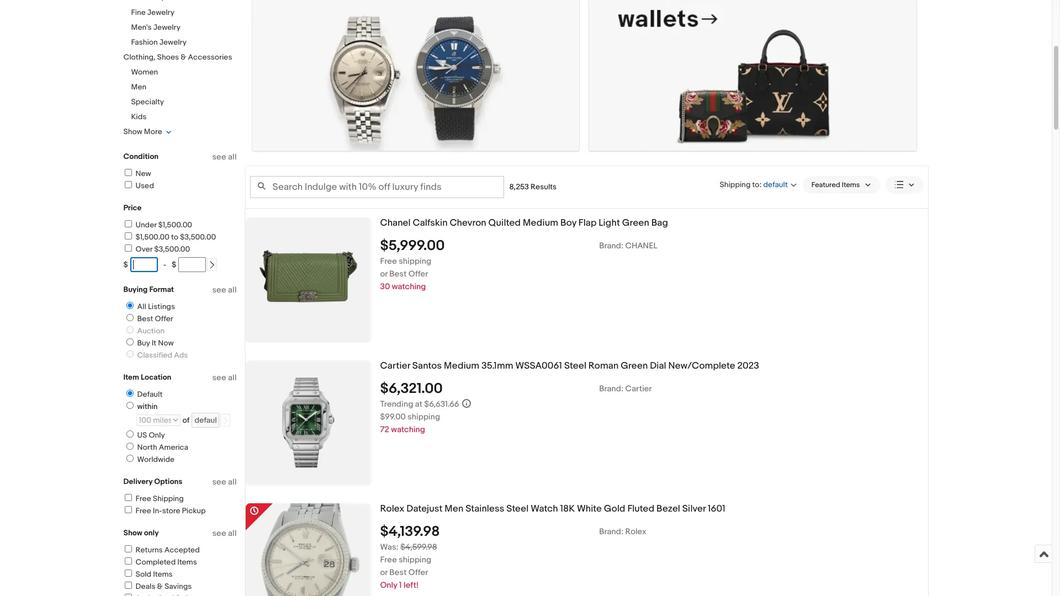 Task type: locate. For each thing, give the bounding box(es) containing it.
3 brand: from the top
[[600, 527, 624, 537]]

chanel calfskin chevron quilted medium boy flap light green bag link
[[380, 217, 928, 229]]

1 horizontal spatial $
[[172, 260, 176, 270]]

1 horizontal spatial rolex
[[626, 527, 647, 537]]

default text field
[[192, 413, 219, 428]]

New checkbox
[[125, 169, 132, 176]]

8,253
[[510, 182, 529, 192]]

buying
[[123, 285, 148, 294]]

& down sold items
[[157, 582, 163, 592]]

free down was:
[[380, 555, 397, 565]]

green up chanel
[[622, 217, 650, 229]]

1 vertical spatial brand:
[[600, 384, 624, 394]]

best up auction link
[[137, 314, 153, 324]]

items for sold items
[[153, 570, 173, 579]]

green left dial
[[621, 361, 648, 372]]

1 vertical spatial shipping
[[408, 412, 440, 422]]

Used checkbox
[[125, 181, 132, 188]]

featured
[[812, 180, 841, 189]]

1 horizontal spatial only
[[380, 580, 397, 591]]

men down women
[[131, 82, 146, 92]]

watches image
[[252, 0, 580, 151]]

0 vertical spatial brand:
[[600, 241, 624, 251]]

show up 'returns accepted' option at the bottom left of the page
[[123, 529, 142, 538]]

1 see all from the top
[[212, 152, 237, 162]]

shipping to : default
[[720, 180, 788, 190]]

0 horizontal spatial rolex
[[380, 504, 405, 515]]

1 horizontal spatial shipping
[[720, 180, 751, 189]]

or up 30
[[380, 269, 388, 279]]

$3,500.00 down $1,500.00 to $3,500.00 link
[[154, 245, 190, 254]]

0 vertical spatial $1,500.00
[[158, 220, 192, 230]]

silver
[[683, 504, 706, 515]]

2 vertical spatial shipping
[[399, 555, 431, 565]]

men link
[[131, 82, 146, 92]]

watching right 30
[[392, 281, 426, 292]]

fluted
[[628, 504, 655, 515]]

shipping down $4,599.98
[[399, 555, 431, 565]]

see
[[212, 152, 226, 162], [212, 285, 226, 296], [212, 373, 226, 383], [212, 477, 226, 488], [212, 529, 226, 539]]

$1,500.00 to $3,500.00
[[136, 233, 216, 242]]

Minimum Value text field
[[130, 257, 158, 272]]

items right featured
[[842, 180, 860, 189]]

& inside clothing, shoes & accessories women men specialty kids
[[181, 52, 186, 62]]

2 show from the top
[[123, 529, 142, 538]]

show
[[123, 127, 142, 136], [123, 529, 142, 538]]

0 horizontal spatial $
[[123, 260, 128, 270]]

1 vertical spatial to
[[171, 233, 178, 242]]

best inside brand: chanel free shipping or best offer 30 watching
[[390, 269, 407, 279]]

0 horizontal spatial only
[[149, 431, 165, 440]]

store
[[162, 507, 180, 516]]

None text field
[[252, 0, 580, 151]]

only
[[144, 529, 159, 538]]

rolex down fluted
[[626, 527, 647, 537]]

location
[[141, 373, 171, 382]]

only up north america link
[[149, 431, 165, 440]]

items for featured items
[[842, 180, 860, 189]]

1 or from the top
[[380, 269, 388, 279]]

items inside "dropdown button"
[[842, 180, 860, 189]]

1 vertical spatial steel
[[507, 504, 529, 515]]

show for show more
[[123, 127, 142, 136]]

1 vertical spatial items
[[177, 558, 197, 567]]

free
[[380, 256, 397, 267], [136, 494, 151, 504], [136, 507, 151, 516], [380, 555, 397, 565]]

brand: down gold
[[600, 527, 624, 537]]

medium left boy
[[523, 217, 558, 229]]

us only link
[[122, 431, 167, 440]]

light
[[599, 217, 620, 229]]

Completed Items checkbox
[[125, 558, 132, 565]]

1 vertical spatial medium
[[444, 361, 480, 372]]

sold items link
[[123, 570, 173, 579]]

1 vertical spatial watching
[[391, 425, 425, 435]]

see for new
[[212, 152, 226, 162]]

0 vertical spatial shipping
[[399, 256, 431, 267]]

35.1mm
[[482, 361, 513, 372]]

1 horizontal spatial to
[[753, 180, 760, 189]]

0 vertical spatial &
[[181, 52, 186, 62]]

steel
[[564, 361, 587, 372], [507, 504, 529, 515]]

0 horizontal spatial &
[[157, 582, 163, 592]]

1 $ from the left
[[123, 260, 128, 270]]

1 vertical spatial only
[[380, 580, 397, 591]]

$1,500.00
[[158, 220, 192, 230], [136, 233, 170, 242]]

1 vertical spatial rolex
[[626, 527, 647, 537]]

3 see all button from the top
[[212, 373, 237, 383]]

shipping
[[720, 180, 751, 189], [153, 494, 184, 504]]

0 horizontal spatial men
[[131, 82, 146, 92]]

offer up left!
[[409, 568, 428, 578]]

2 brand: from the top
[[600, 384, 624, 394]]

Sold Items checkbox
[[125, 570, 132, 577]]

watching inside brand: chanel free shipping or best offer 30 watching
[[392, 281, 426, 292]]

0 vertical spatial watching
[[392, 281, 426, 292]]

all listings link
[[122, 302, 177, 312]]

north
[[137, 443, 157, 452]]

see all for free shipping
[[212, 477, 237, 488]]

1 vertical spatial shipping
[[153, 494, 184, 504]]

$4,139.98
[[380, 523, 440, 541]]

free up 30
[[380, 256, 397, 267]]

2 or from the top
[[380, 568, 388, 578]]

0 vertical spatial only
[[149, 431, 165, 440]]

returns accepted link
[[123, 546, 200, 555]]

2 see from the top
[[212, 285, 226, 296]]

4 see all button from the top
[[212, 477, 237, 488]]

0 vertical spatial show
[[123, 127, 142, 136]]

auction
[[137, 326, 165, 336]]

brand: down roman
[[600, 384, 624, 394]]

0 horizontal spatial shipping
[[153, 494, 184, 504]]

free right free shipping option
[[136, 494, 151, 504]]

Deals & Savings checkbox
[[125, 582, 132, 589]]

3 see all from the top
[[212, 373, 237, 383]]

datejust
[[407, 504, 443, 515]]

2 horizontal spatial items
[[842, 180, 860, 189]]

2 vertical spatial items
[[153, 570, 173, 579]]

brand: inside brand: rolex was: $4,599.98 free shipping or best offer only 1 left!
[[600, 527, 624, 537]]

72
[[380, 425, 389, 435]]

brand: for rolex
[[600, 527, 624, 537]]

offer inside brand: chanel free shipping or best offer 30 watching
[[409, 269, 428, 279]]

medium right santos
[[444, 361, 480, 372]]

Classified Ads radio
[[126, 351, 133, 358]]

default
[[764, 180, 788, 190]]

1 horizontal spatial steel
[[564, 361, 587, 372]]

to inside shipping to : default
[[753, 180, 760, 189]]

1 vertical spatial show
[[123, 529, 142, 538]]

see for all listings
[[212, 285, 226, 296]]

rolex up $4,139.98
[[380, 504, 405, 515]]

north america link
[[122, 443, 191, 452]]

shipping inside brand: chanel free shipping or best offer 30 watching
[[399, 256, 431, 267]]

2 vertical spatial offer
[[409, 568, 428, 578]]

$6,321.00
[[380, 380, 443, 397]]

only left 1
[[380, 580, 397, 591]]

shipping left the :
[[720, 180, 751, 189]]

green
[[622, 217, 650, 229], [621, 361, 648, 372]]

1 horizontal spatial men
[[445, 504, 464, 515]]

1 see all button from the top
[[212, 152, 237, 162]]

North America radio
[[126, 443, 133, 450]]

$3,500.00 up 'maximum value' text box
[[180, 233, 216, 242]]

used link
[[123, 181, 154, 191]]

at
[[415, 399, 423, 410]]

only
[[149, 431, 165, 440], [380, 580, 397, 591]]

brand: down light
[[600, 241, 624, 251]]

$ for 'maximum value' text box
[[172, 260, 176, 270]]

chevron
[[450, 217, 487, 229]]

shipping down $5,999.00
[[399, 256, 431, 267]]

0 vertical spatial or
[[380, 269, 388, 279]]

& right "shoes"
[[181, 52, 186, 62]]

it
[[152, 339, 156, 348]]

jewelry up men's jewelry link
[[147, 8, 175, 17]]

completed items link
[[123, 558, 197, 567]]

0 horizontal spatial items
[[153, 570, 173, 579]]

Default radio
[[126, 390, 133, 397]]

$1,500.00 up $1,500.00 to $3,500.00
[[158, 220, 192, 230]]

0 vertical spatial steel
[[564, 361, 587, 372]]

cartier santos medium 35.1mm wssa0061 steel roman green dial new/complete 2023 image
[[246, 376, 371, 470]]

2 see all from the top
[[212, 285, 237, 296]]

best up 1
[[390, 568, 407, 578]]

ads
[[174, 351, 188, 360]]

1 see from the top
[[212, 152, 226, 162]]

1 vertical spatial or
[[380, 568, 388, 578]]

featured items button
[[803, 176, 880, 194]]

or down was:
[[380, 568, 388, 578]]

4 see all from the top
[[212, 477, 237, 488]]

$1,500.00 up over $3,500.00 link
[[136, 233, 170, 242]]

view: list view image
[[895, 179, 915, 191]]

0 vertical spatial offer
[[409, 269, 428, 279]]

rolex datejust men stainless steel watch 18k white gold fluted bezel silver 1601
[[380, 504, 726, 515]]

best offer
[[137, 314, 173, 324]]

2 vertical spatial brand:
[[600, 527, 624, 537]]

of
[[183, 416, 190, 425]]

3 see from the top
[[212, 373, 226, 383]]

default link
[[122, 390, 165, 399]]

2 see all button from the top
[[212, 285, 237, 296]]

show down kids link
[[123, 127, 142, 136]]

watch
[[531, 504, 558, 515]]

0 vertical spatial shipping
[[720, 180, 751, 189]]

5 see from the top
[[212, 529, 226, 539]]

see all for all listings
[[212, 285, 237, 296]]

listings
[[148, 302, 175, 312]]

brand: chanel free shipping or best offer 30 watching
[[380, 241, 658, 292]]

None text field
[[590, 0, 917, 151]]

0 horizontal spatial steel
[[507, 504, 529, 515]]

see all for new
[[212, 152, 237, 162]]

brand: for cartier
[[600, 384, 624, 394]]

steel left watch
[[507, 504, 529, 515]]

dial
[[650, 361, 667, 372]]

men
[[131, 82, 146, 92], [445, 504, 464, 515]]

show more
[[123, 127, 162, 136]]

2 all from the top
[[228, 285, 237, 296]]

women link
[[131, 67, 158, 77]]

see all button for returns accepted
[[212, 529, 237, 539]]

1 vertical spatial jewelry
[[153, 23, 181, 32]]

0 vertical spatial medium
[[523, 217, 558, 229]]

$ down over $3,500.00 checkbox
[[123, 260, 128, 270]]

3 all from the top
[[228, 373, 237, 383]]

2 vertical spatial best
[[390, 568, 407, 578]]

men right datejust
[[445, 504, 464, 515]]

cartier down 'cartier santos medium 35.1mm wssa0061 steel roman green dial new/complete 2023' link
[[626, 384, 652, 394]]

to for $3,500.00
[[171, 233, 178, 242]]

best inside brand: rolex was: $4,599.98 free shipping or best offer only 1 left!
[[390, 568, 407, 578]]

buy it now link
[[122, 339, 176, 348]]

brand: inside brand: chanel free shipping or best offer 30 watching
[[600, 241, 624, 251]]

steel left roman
[[564, 361, 587, 372]]

1 all from the top
[[228, 152, 237, 162]]

0 vertical spatial men
[[131, 82, 146, 92]]

shipping up free in-store pickup
[[153, 494, 184, 504]]

0 horizontal spatial to
[[171, 233, 178, 242]]

1 horizontal spatial &
[[181, 52, 186, 62]]

only inside brand: rolex was: $4,599.98 free shipping or best offer only 1 left!
[[380, 580, 397, 591]]

cartier
[[380, 361, 410, 372], [626, 384, 652, 394]]

offer down $5,999.00
[[409, 269, 428, 279]]

handbags image
[[590, 0, 917, 151]]

condition
[[123, 152, 159, 161]]

18k
[[560, 504, 575, 515]]

30
[[380, 281, 390, 292]]

see all
[[212, 152, 237, 162], [212, 285, 237, 296], [212, 373, 237, 383], [212, 477, 237, 488], [212, 529, 237, 539]]

cartier up $6,321.00
[[380, 361, 410, 372]]

deals & savings
[[136, 582, 192, 592]]

Buy It Now radio
[[126, 339, 133, 346]]

4 see from the top
[[212, 477, 226, 488]]

all for returns accepted
[[228, 529, 237, 539]]

1 show from the top
[[123, 127, 142, 136]]

classified ads link
[[122, 351, 190, 360]]

within
[[137, 402, 158, 412]]

offer
[[409, 269, 428, 279], [155, 314, 173, 324], [409, 568, 428, 578]]

US Only radio
[[126, 431, 133, 438]]

0 vertical spatial to
[[753, 180, 760, 189]]

5 all from the top
[[228, 529, 237, 539]]

watching down $99.00
[[391, 425, 425, 435]]

jewelry up fashion jewelry link
[[153, 23, 181, 32]]

2 $ from the left
[[172, 260, 176, 270]]

0 vertical spatial jewelry
[[147, 8, 175, 17]]

offer down "listings"
[[155, 314, 173, 324]]

shipping down 'trending at $6,631.66' in the bottom left of the page
[[408, 412, 440, 422]]

4 all from the top
[[228, 477, 237, 488]]

boy
[[561, 217, 577, 229]]

1 horizontal spatial cartier
[[626, 384, 652, 394]]

accessories
[[188, 52, 232, 62]]

fine jewelry link
[[131, 8, 175, 17]]

free in-store pickup link
[[123, 507, 206, 516]]

to
[[753, 180, 760, 189], [171, 233, 178, 242]]

new/complete
[[669, 361, 736, 372]]

0 vertical spatial cartier
[[380, 361, 410, 372]]

1 vertical spatial $1,500.00
[[136, 233, 170, 242]]

see all button for free shipping
[[212, 477, 237, 488]]

watching inside $99.00 shipping 72 watching
[[391, 425, 425, 435]]

0 vertical spatial items
[[842, 180, 860, 189]]

1601
[[708, 504, 726, 515]]

free inside brand: rolex was: $4,599.98 free shipping or best offer only 1 left!
[[380, 555, 397, 565]]

5 see all from the top
[[212, 529, 237, 539]]

$ right -
[[172, 260, 176, 270]]

1 vertical spatial &
[[157, 582, 163, 592]]

jewelry up clothing, shoes & accessories link
[[159, 38, 187, 47]]

items up 'deals & savings'
[[153, 570, 173, 579]]

1 brand: from the top
[[600, 241, 624, 251]]

trending
[[380, 399, 413, 410]]

best up 30
[[390, 269, 407, 279]]

items down the accepted
[[177, 558, 197, 567]]

shoes
[[157, 52, 179, 62]]

to left default
[[753, 180, 760, 189]]

price
[[123, 203, 142, 213]]

0 vertical spatial best
[[390, 269, 407, 279]]

under $1,500.00 link
[[123, 220, 192, 230]]

to down under $1,500.00
[[171, 233, 178, 242]]

all for all listings
[[228, 285, 237, 296]]

new
[[136, 169, 151, 178]]

men inside clothing, shoes & accessories women men specialty kids
[[131, 82, 146, 92]]

1 horizontal spatial items
[[177, 558, 197, 567]]

1 vertical spatial men
[[445, 504, 464, 515]]

5 see all button from the top
[[212, 529, 237, 539]]

stainless
[[466, 504, 505, 515]]

clothing,
[[123, 52, 155, 62]]



Task type: vqa. For each thing, say whether or not it's contained in the screenshot.
UP
no



Task type: describe. For each thing, give the bounding box(es) containing it.
kids
[[131, 112, 147, 122]]

All Listings radio
[[126, 302, 133, 309]]

items for completed items
[[177, 558, 197, 567]]

$99.00 shipping 72 watching
[[380, 412, 440, 435]]

Free Shipping checkbox
[[125, 494, 132, 502]]

Authorized Seller checkbox
[[125, 594, 132, 597]]

see all button for new
[[212, 152, 237, 162]]

Free In-store Pickup checkbox
[[125, 507, 132, 514]]

0 vertical spatial $3,500.00
[[180, 233, 216, 242]]

worldwide
[[137, 455, 175, 465]]

over $3,500.00 link
[[123, 245, 190, 254]]

trending at $6,631.66
[[380, 399, 459, 410]]

within radio
[[126, 402, 133, 409]]

to for :
[[753, 180, 760, 189]]

used
[[136, 181, 154, 191]]

all
[[137, 302, 146, 312]]

deals & savings link
[[123, 582, 192, 592]]

savings
[[165, 582, 192, 592]]

completed items
[[136, 558, 197, 567]]

shipping inside brand: rolex was: $4,599.98 free shipping or best offer only 1 left!
[[399, 555, 431, 565]]

Auction radio
[[126, 326, 133, 334]]

2 vertical spatial jewelry
[[159, 38, 187, 47]]

see all button for default
[[212, 373, 237, 383]]

pickup
[[182, 507, 206, 516]]

rolex datejust men stainless steel watch 18k white gold fluted bezel silver 1601 image
[[254, 504, 363, 597]]

show more button
[[123, 127, 172, 136]]

submit price range image
[[208, 261, 216, 269]]

show for show only
[[123, 529, 142, 538]]

Over $3,500.00 checkbox
[[125, 245, 132, 252]]

classified ads
[[137, 351, 188, 360]]

offer inside brand: rolex was: $4,599.98 free shipping or best offer only 1 left!
[[409, 568, 428, 578]]

:
[[760, 180, 762, 189]]

men's jewelry link
[[131, 23, 181, 32]]

left!
[[404, 580, 419, 591]]

buy it now
[[137, 339, 174, 348]]

1 vertical spatial best
[[137, 314, 153, 324]]

best offer link
[[122, 314, 175, 324]]

Best Offer radio
[[126, 314, 133, 321]]

0 vertical spatial rolex
[[380, 504, 405, 515]]

Enter your search keyword text field
[[250, 176, 504, 198]]

1 horizontal spatial medium
[[523, 217, 558, 229]]

0 horizontal spatial cartier
[[380, 361, 410, 372]]

format
[[149, 285, 174, 294]]

options
[[154, 477, 182, 487]]

auction link
[[122, 326, 167, 336]]

shipping inside $99.00 shipping 72 watching
[[408, 412, 440, 422]]

quilted
[[489, 217, 521, 229]]

buy
[[137, 339, 150, 348]]

results
[[531, 182, 557, 192]]

in-
[[153, 507, 162, 516]]

new link
[[123, 169, 151, 178]]

Worldwide radio
[[126, 455, 133, 462]]

brand: rolex was: $4,599.98 free shipping or best offer only 1 left!
[[380, 527, 647, 591]]

delivery options
[[123, 477, 182, 487]]

under
[[136, 220, 157, 230]]

0 vertical spatial green
[[622, 217, 650, 229]]

1
[[399, 580, 402, 591]]

men's
[[131, 23, 152, 32]]

see all button for all listings
[[212, 285, 237, 296]]

see all for default
[[212, 373, 237, 383]]

$1,500.00 to $3,500.00 checkbox
[[125, 233, 132, 240]]

or inside brand: chanel free shipping or best offer 30 watching
[[380, 269, 388, 279]]

sold
[[136, 570, 151, 579]]

fashion
[[131, 38, 158, 47]]

chanel
[[380, 217, 411, 229]]

see for returns accepted
[[212, 529, 226, 539]]

$6,631.66
[[424, 399, 459, 410]]

sold items
[[136, 570, 173, 579]]

all for default
[[228, 373, 237, 383]]

us
[[137, 431, 147, 440]]

santos
[[413, 361, 442, 372]]

under $1,500.00
[[136, 220, 192, 230]]

cartier santos medium 35.1mm wssa0061 steel roman green dial new/complete 2023 link
[[380, 361, 928, 372]]

item
[[123, 373, 139, 382]]

default
[[137, 390, 163, 399]]

free shipping link
[[123, 494, 184, 504]]

fashion jewelry link
[[131, 38, 187, 47]]

Maximum Value text field
[[179, 257, 206, 272]]

-
[[163, 260, 166, 270]]

free left 'in-'
[[136, 507, 151, 516]]

buying format
[[123, 285, 174, 294]]

1 vertical spatial green
[[621, 361, 648, 372]]

1 vertical spatial offer
[[155, 314, 173, 324]]

flap
[[579, 217, 597, 229]]

$ for 'minimum value' text box
[[123, 260, 128, 270]]

shipping inside shipping to : default
[[720, 180, 751, 189]]

Under $1,500.00 checkbox
[[125, 220, 132, 228]]

1 vertical spatial $3,500.00
[[154, 245, 190, 254]]

brand: for chanel
[[600, 241, 624, 251]]

specialty link
[[131, 97, 164, 107]]

0 horizontal spatial medium
[[444, 361, 480, 372]]

Returns Accepted checkbox
[[125, 546, 132, 553]]

gold
[[604, 504, 626, 515]]

chanel calfskin chevron quilted medium boy flap light green bag image
[[246, 217, 371, 343]]

all for new
[[228, 152, 237, 162]]

worldwide link
[[122, 455, 177, 465]]

go image
[[222, 417, 229, 425]]

chanel
[[626, 241, 658, 251]]

classified
[[137, 351, 172, 360]]

$5,999.00
[[380, 237, 445, 254]]

fine
[[131, 8, 146, 17]]

returns accepted
[[136, 546, 200, 555]]

america
[[159, 443, 188, 452]]

fine jewelry men's jewelry fashion jewelry
[[131, 8, 187, 47]]

all for free shipping
[[228, 477, 237, 488]]

see for default
[[212, 373, 226, 383]]

$4,599.98
[[401, 542, 437, 553]]

or inside brand: rolex was: $4,599.98 free shipping or best offer only 1 left!
[[380, 568, 388, 578]]

1 vertical spatial cartier
[[626, 384, 652, 394]]

rolex datejust men stainless steel watch 18k white gold fluted bezel silver 1601 link
[[380, 504, 928, 515]]

see for free shipping
[[212, 477, 226, 488]]

see all for returns accepted
[[212, 529, 237, 539]]

bezel
[[657, 504, 680, 515]]

completed
[[136, 558, 176, 567]]

now
[[158, 339, 174, 348]]

8,253 results
[[510, 182, 557, 192]]

roman
[[589, 361, 619, 372]]

all listings
[[137, 302, 175, 312]]

$99.00
[[380, 412, 406, 422]]

over
[[136, 245, 152, 254]]

rolex inside brand: rolex was: $4,599.98 free shipping or best offer only 1 left!
[[626, 527, 647, 537]]

free inside brand: chanel free shipping or best offer 30 watching
[[380, 256, 397, 267]]



